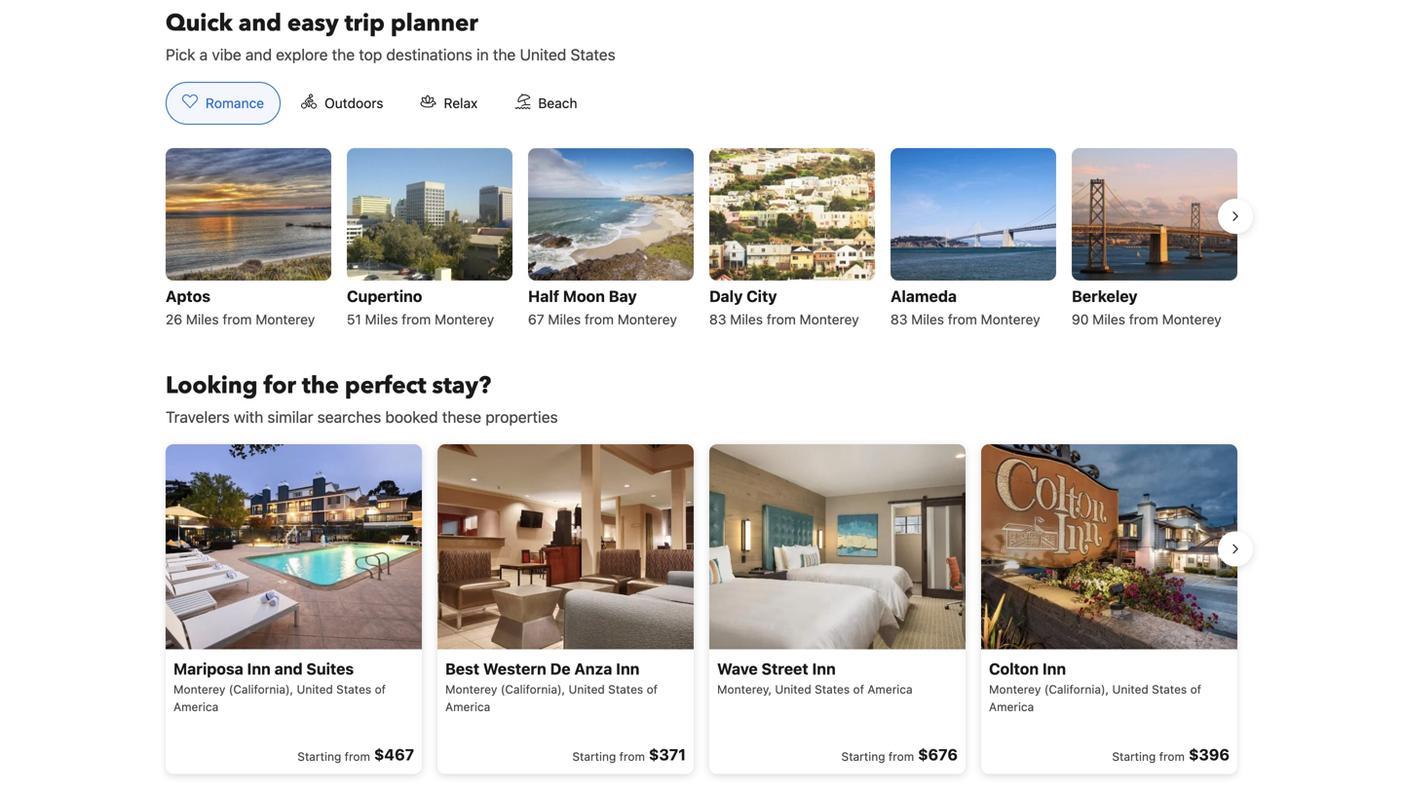 Task type: describe. For each thing, give the bounding box(es) containing it.
wave
[[717, 660, 758, 678]]

from inside berkeley 90 miles from monterey
[[1130, 311, 1159, 327]]

monterey inside half moon bay 67 miles from monterey
[[618, 311, 677, 327]]

(california), inside mariposa inn and suites monterey (california), united states of america
[[229, 683, 294, 696]]

from inside starting from $467
[[345, 750, 370, 764]]

alameda
[[891, 287, 957, 306]]

looking for the perfect stay? travelers with similar searches booked these properties
[[166, 370, 558, 426]]

monterey inside aptos 26 miles from monterey
[[256, 311, 315, 327]]

cupertino 51 miles from monterey
[[347, 287, 494, 327]]

similar
[[268, 408, 313, 426]]

easy
[[287, 7, 339, 39]]

inn inside mariposa inn and suites monterey (california), united states of america
[[247, 660, 271, 678]]

starting from $676
[[842, 746, 958, 764]]

quick and easy trip planner pick a vibe and explore the top destinations in the united states
[[166, 7, 616, 64]]

from inside aptos 26 miles from monterey
[[223, 311, 252, 327]]

(california), inside colton inn monterey (california), united states of america
[[1045, 683, 1109, 696]]

vibe
[[212, 45, 242, 64]]

colton
[[989, 660, 1039, 678]]

states inside the quick and easy trip planner pick a vibe and explore the top destinations in the united states
[[571, 45, 616, 64]]

$467
[[374, 746, 414, 764]]

romance
[[206, 95, 264, 111]]

moon
[[563, 287, 605, 306]]

for
[[264, 370, 296, 402]]

travelers
[[166, 408, 230, 426]]

america inside 'best western de anza inn monterey (california), united states of america'
[[446, 700, 491, 714]]

$396
[[1189, 746, 1230, 764]]

romance button
[[166, 82, 281, 125]]

monterey inside mariposa inn and suites monterey (california), united states of america
[[174, 683, 226, 696]]

united inside 'best western de anza inn monterey (california), united states of america'
[[569, 683, 605, 696]]

miles for cupertino
[[365, 311, 398, 327]]

from inside "starting from $371"
[[620, 750, 645, 764]]

the inside 'looking for the perfect stay? travelers with similar searches booked these properties'
[[302, 370, 339, 402]]

united inside the quick and easy trip planner pick a vibe and explore the top destinations in the united states
[[520, 45, 567, 64]]

states inside mariposa inn and suites monterey (california), united states of america
[[336, 683, 372, 696]]

starting for $676
[[842, 750, 886, 764]]

suites
[[306, 660, 354, 678]]

stay?
[[432, 370, 491, 402]]

best
[[446, 660, 480, 678]]

properties
[[486, 408, 558, 426]]

monterey inside berkeley 90 miles from monterey
[[1163, 311, 1222, 327]]

beach button
[[498, 82, 594, 125]]

90
[[1072, 311, 1089, 327]]

beach
[[538, 95, 578, 111]]

city
[[747, 287, 777, 306]]

with
[[234, 408, 263, 426]]

tab list containing romance
[[150, 82, 610, 126]]

destinations
[[386, 45, 473, 64]]

de
[[550, 660, 571, 678]]

top
[[359, 45, 382, 64]]

daly
[[710, 287, 743, 306]]

starting for $467
[[298, 750, 341, 764]]

relax button
[[404, 82, 495, 125]]

starting from $467
[[298, 746, 414, 764]]

83 inside daly city 83 miles from monterey
[[710, 311, 727, 327]]

bay
[[609, 287, 637, 306]]

miles for aptos
[[186, 311, 219, 327]]

of inside 'best western de anza inn monterey (california), united states of america'
[[647, 683, 658, 696]]

starting from $396
[[1113, 746, 1230, 764]]

wave street inn monterey, united states of america
[[717, 660, 913, 696]]

half moon bay 67 miles from monterey
[[528, 287, 677, 327]]

miles inside daly city 83 miles from monterey
[[730, 311, 763, 327]]

of inside colton inn monterey (california), united states of america
[[1191, 683, 1202, 696]]

51
[[347, 311, 362, 327]]

aptos 26 miles from monterey
[[166, 287, 315, 327]]



Task type: locate. For each thing, give the bounding box(es) containing it.
3 of from the left
[[853, 683, 865, 696]]

from right 26
[[223, 311, 252, 327]]

1 83 from the left
[[710, 311, 727, 327]]

and up 'vibe'
[[239, 7, 282, 39]]

miles
[[186, 311, 219, 327], [365, 311, 398, 327], [548, 311, 581, 327], [730, 311, 763, 327], [912, 311, 945, 327], [1093, 311, 1126, 327]]

starting inside "starting from $371"
[[573, 750, 616, 764]]

united inside mariposa inn and suites monterey (california), united states of america
[[297, 683, 333, 696]]

2 miles from the left
[[365, 311, 398, 327]]

miles right 67
[[548, 311, 581, 327]]

from down moon
[[585, 311, 614, 327]]

inn
[[247, 660, 271, 678], [616, 660, 640, 678], [813, 660, 836, 678], [1043, 660, 1067, 678]]

1 horizontal spatial 83
[[891, 311, 908, 327]]

4 of from the left
[[1191, 683, 1202, 696]]

of up starting from $676
[[853, 683, 865, 696]]

miles inside cupertino 51 miles from monterey
[[365, 311, 398, 327]]

starting from $371
[[573, 746, 686, 764]]

of up $467 on the left bottom
[[375, 683, 386, 696]]

starting left $467 on the left bottom
[[298, 750, 341, 764]]

from left $467 on the left bottom
[[345, 750, 370, 764]]

starting for $371
[[573, 750, 616, 764]]

from inside daly city 83 miles from monterey
[[767, 311, 796, 327]]

states right monterey,
[[815, 683, 850, 696]]

the right for
[[302, 370, 339, 402]]

and left suites
[[275, 660, 303, 678]]

states inside wave street inn monterey, united states of america
[[815, 683, 850, 696]]

miles inside berkeley 90 miles from monterey
[[1093, 311, 1126, 327]]

mariposa inn and suites monterey (california), united states of america
[[174, 660, 386, 714]]

0 vertical spatial region
[[150, 140, 1254, 339]]

of inside mariposa inn and suites monterey (california), united states of america
[[375, 683, 386, 696]]

starting left $676 at bottom
[[842, 750, 886, 764]]

67
[[528, 311, 545, 327]]

2 vertical spatial and
[[275, 660, 303, 678]]

starting inside starting from $467
[[298, 750, 341, 764]]

america inside colton inn monterey (california), united states of america
[[989, 700, 1035, 714]]

5 miles from the left
[[912, 311, 945, 327]]

america inside mariposa inn and suites monterey (california), united states of america
[[174, 700, 219, 714]]

states down suites
[[336, 683, 372, 696]]

booked
[[385, 408, 438, 426]]

from inside starting from $676
[[889, 750, 915, 764]]

4 inn from the left
[[1043, 660, 1067, 678]]

from down alameda
[[948, 311, 978, 327]]

united down anza
[[569, 683, 605, 696]]

and right 'vibe'
[[246, 45, 272, 64]]

miles down cupertino
[[365, 311, 398, 327]]

2 starting from the left
[[573, 750, 616, 764]]

america up starting from $676
[[868, 683, 913, 696]]

colton inn monterey (california), united states of america
[[989, 660, 1202, 714]]

from down cupertino
[[402, 311, 431, 327]]

from left $371
[[620, 750, 645, 764]]

starting for $396
[[1113, 750, 1156, 764]]

6 miles from the left
[[1093, 311, 1126, 327]]

in
[[477, 45, 489, 64]]

planner
[[391, 7, 478, 39]]

3 inn from the left
[[813, 660, 836, 678]]

1 vertical spatial region
[[150, 437, 1254, 782]]

inn right the street in the bottom right of the page
[[813, 660, 836, 678]]

2 horizontal spatial (california),
[[1045, 683, 1109, 696]]

half
[[528, 287, 560, 306]]

tab list
[[150, 82, 610, 126]]

america down colton
[[989, 700, 1035, 714]]

america down 'mariposa'
[[174, 700, 219, 714]]

3 miles from the left
[[548, 311, 581, 327]]

states
[[571, 45, 616, 64], [336, 683, 372, 696], [608, 683, 644, 696], [815, 683, 850, 696], [1152, 683, 1188, 696]]

$676
[[918, 746, 958, 764]]

united up starting from $396
[[1113, 683, 1149, 696]]

inn inside colton inn monterey (california), united states of america
[[1043, 660, 1067, 678]]

the left top
[[332, 45, 355, 64]]

1 starting from the left
[[298, 750, 341, 764]]

monterey inside 'best western de anza inn monterey (california), united states of america'
[[446, 683, 498, 696]]

of up $396
[[1191, 683, 1202, 696]]

83 inside alameda 83 miles from monterey
[[891, 311, 908, 327]]

starting left $371
[[573, 750, 616, 764]]

from inside starting from $396
[[1160, 750, 1185, 764]]

2 inn from the left
[[616, 660, 640, 678]]

from left $396
[[1160, 750, 1185, 764]]

anza
[[575, 660, 613, 678]]

outdoors button
[[285, 82, 400, 125]]

miles inside aptos 26 miles from monterey
[[186, 311, 219, 327]]

region containing mariposa inn and suites
[[150, 437, 1254, 782]]

from down city
[[767, 311, 796, 327]]

2 region from the top
[[150, 437, 1254, 782]]

berkeley
[[1072, 287, 1138, 306]]

inn right 'mariposa'
[[247, 660, 271, 678]]

3 (california), from the left
[[1045, 683, 1109, 696]]

daly city 83 miles from monterey
[[710, 287, 859, 327]]

from inside half moon bay 67 miles from monterey
[[585, 311, 614, 327]]

states up beach
[[571, 45, 616, 64]]

3 starting from the left
[[842, 750, 886, 764]]

4 starting from the left
[[1113, 750, 1156, 764]]

america down best
[[446, 700, 491, 714]]

united inside wave street inn monterey, united states of america
[[775, 683, 812, 696]]

and inside mariposa inn and suites monterey (california), united states of america
[[275, 660, 303, 678]]

looking
[[166, 370, 258, 402]]

starting inside starting from $676
[[842, 750, 886, 764]]

of
[[375, 683, 386, 696], [647, 683, 658, 696], [853, 683, 865, 696], [1191, 683, 1202, 696]]

0 horizontal spatial (california),
[[229, 683, 294, 696]]

miles inside alameda 83 miles from monterey
[[912, 311, 945, 327]]

inn inside wave street inn monterey, united states of america
[[813, 660, 836, 678]]

4 miles from the left
[[730, 311, 763, 327]]

united down the street in the bottom right of the page
[[775, 683, 812, 696]]

0 horizontal spatial 83
[[710, 311, 727, 327]]

miles down city
[[730, 311, 763, 327]]

2 83 from the left
[[891, 311, 908, 327]]

(california),
[[229, 683, 294, 696], [501, 683, 566, 696], [1045, 683, 1109, 696]]

united up beach button
[[520, 45, 567, 64]]

the right the in
[[493, 45, 516, 64]]

perfect
[[345, 370, 427, 402]]

western
[[483, 660, 547, 678]]

monterey inside daly city 83 miles from monterey
[[800, 311, 859, 327]]

mariposa
[[174, 660, 243, 678]]

miles for berkeley
[[1093, 311, 1126, 327]]

explore
[[276, 45, 328, 64]]

states inside 'best western de anza inn monterey (california), united states of america'
[[608, 683, 644, 696]]

monterey,
[[717, 683, 772, 696]]

miles down aptos
[[186, 311, 219, 327]]

miles down alameda
[[912, 311, 945, 327]]

from inside cupertino 51 miles from monterey
[[402, 311, 431, 327]]

berkeley 90 miles from monterey
[[1072, 287, 1222, 327]]

83 down alameda
[[891, 311, 908, 327]]

1 of from the left
[[375, 683, 386, 696]]

states up starting from $396
[[1152, 683, 1188, 696]]

2 (california), from the left
[[501, 683, 566, 696]]

region containing aptos
[[150, 140, 1254, 339]]

relax
[[444, 95, 478, 111]]

and
[[239, 7, 282, 39], [246, 45, 272, 64], [275, 660, 303, 678]]

united down suites
[[297, 683, 333, 696]]

a
[[200, 45, 208, 64]]

$371
[[649, 746, 686, 764]]

monterey
[[256, 311, 315, 327], [435, 311, 494, 327], [618, 311, 677, 327], [800, 311, 859, 327], [981, 311, 1041, 327], [1163, 311, 1222, 327], [174, 683, 226, 696], [446, 683, 498, 696], [989, 683, 1041, 696]]

inn right colton
[[1043, 660, 1067, 678]]

1 (california), from the left
[[229, 683, 294, 696]]

monterey inside colton inn monterey (california), united states of america
[[989, 683, 1041, 696]]

monterey inside cupertino 51 miles from monterey
[[435, 311, 494, 327]]

from left $676 at bottom
[[889, 750, 915, 764]]

from down berkeley
[[1130, 311, 1159, 327]]

(california), inside 'best western de anza inn monterey (california), united states of america'
[[501, 683, 566, 696]]

searches
[[317, 408, 381, 426]]

america inside wave street inn monterey, united states of america
[[868, 683, 913, 696]]

trip
[[345, 7, 385, 39]]

starting left $396
[[1113, 750, 1156, 764]]

2 of from the left
[[647, 683, 658, 696]]

states down anza
[[608, 683, 644, 696]]

inn inside 'best western de anza inn monterey (california), united states of america'
[[616, 660, 640, 678]]

1 vertical spatial and
[[246, 45, 272, 64]]

monterey inside alameda 83 miles from monterey
[[981, 311, 1041, 327]]

starting
[[298, 750, 341, 764], [573, 750, 616, 764], [842, 750, 886, 764], [1113, 750, 1156, 764]]

of up $371
[[647, 683, 658, 696]]

america
[[868, 683, 913, 696], [174, 700, 219, 714], [446, 700, 491, 714], [989, 700, 1035, 714]]

0 vertical spatial and
[[239, 7, 282, 39]]

states inside colton inn monterey (california), united states of america
[[1152, 683, 1188, 696]]

starting inside starting from $396
[[1113, 750, 1156, 764]]

street
[[762, 660, 809, 678]]

from inside alameda 83 miles from monterey
[[948, 311, 978, 327]]

83
[[710, 311, 727, 327], [891, 311, 908, 327]]

united
[[520, 45, 567, 64], [297, 683, 333, 696], [569, 683, 605, 696], [775, 683, 812, 696], [1113, 683, 1149, 696]]

1 inn from the left
[[247, 660, 271, 678]]

alameda 83 miles from monterey
[[891, 287, 1041, 327]]

83 down daly
[[710, 311, 727, 327]]

these
[[442, 408, 482, 426]]

miles inside half moon bay 67 miles from monterey
[[548, 311, 581, 327]]

inn right anza
[[616, 660, 640, 678]]

miles for alameda
[[912, 311, 945, 327]]

miles down berkeley
[[1093, 311, 1126, 327]]

region
[[150, 140, 1254, 339], [150, 437, 1254, 782]]

of inside wave street inn monterey, united states of america
[[853, 683, 865, 696]]

the
[[332, 45, 355, 64], [493, 45, 516, 64], [302, 370, 339, 402]]

outdoors
[[325, 95, 384, 111]]

united inside colton inn monterey (california), united states of america
[[1113, 683, 1149, 696]]

1 miles from the left
[[186, 311, 219, 327]]

pick
[[166, 45, 195, 64]]

1 region from the top
[[150, 140, 1254, 339]]

26
[[166, 311, 182, 327]]

aptos
[[166, 287, 211, 306]]

quick
[[166, 7, 233, 39]]

from
[[223, 311, 252, 327], [402, 311, 431, 327], [585, 311, 614, 327], [767, 311, 796, 327], [948, 311, 978, 327], [1130, 311, 1159, 327], [345, 750, 370, 764], [620, 750, 645, 764], [889, 750, 915, 764], [1160, 750, 1185, 764]]

1 horizontal spatial (california),
[[501, 683, 566, 696]]

cupertino
[[347, 287, 422, 306]]

best western de anza inn monterey (california), united states of america
[[446, 660, 658, 714]]



Task type: vqa. For each thing, say whether or not it's contained in the screenshot.


